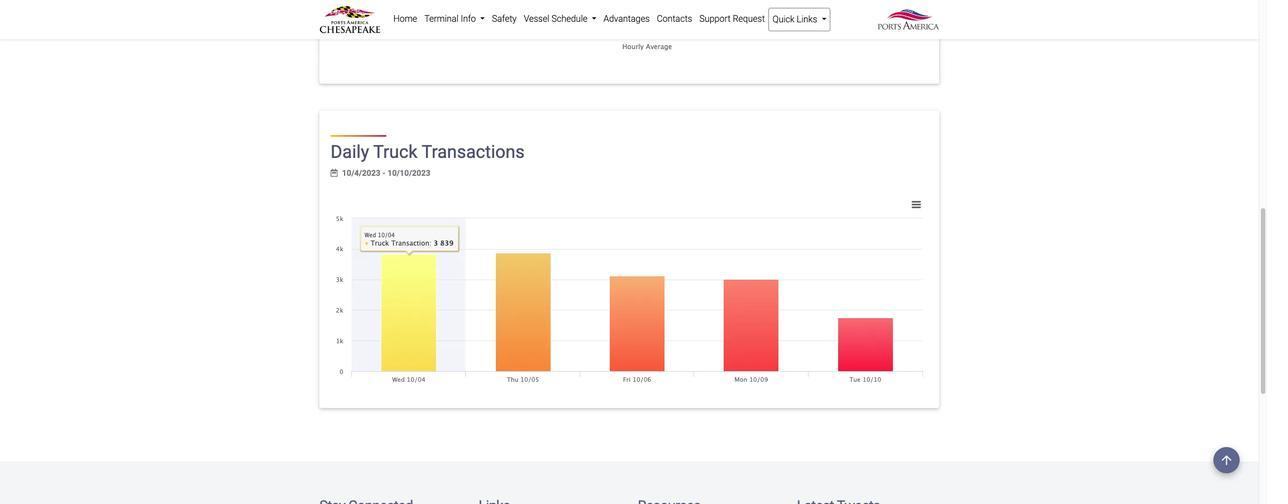 Task type: describe. For each thing, give the bounding box(es) containing it.
calendar week image
[[331, 169, 338, 177]]

support request
[[700, 13, 765, 24]]

10/4/2023
[[342, 169, 381, 178]]

schedule
[[552, 13, 588, 24]]

vessel schedule link
[[521, 8, 600, 30]]

advantages link
[[600, 8, 654, 30]]

-
[[383, 169, 386, 178]]

safety
[[492, 13, 517, 24]]

transactions
[[422, 142, 525, 163]]

daily truck transactions
[[331, 142, 525, 163]]

vessel
[[524, 13, 550, 24]]

10/4/2023 - 10/10/2023
[[342, 169, 431, 178]]

quick links link
[[769, 8, 831, 31]]

terminal info
[[425, 13, 478, 24]]

go to top image
[[1214, 448, 1241, 474]]

truck
[[373, 142, 418, 163]]

contacts
[[657, 13, 693, 24]]

safety link
[[489, 8, 521, 30]]

quick
[[773, 14, 795, 25]]



Task type: vqa. For each thing, say whether or not it's contained in the screenshot.
Support Request link
yes



Task type: locate. For each thing, give the bounding box(es) containing it.
links
[[797, 14, 818, 25]]

vessel schedule
[[524, 13, 590, 24]]

quick links
[[773, 14, 820, 25]]

daily
[[331, 142, 369, 163]]

support request link
[[696, 8, 769, 30]]

10/10/2023
[[388, 169, 431, 178]]

request
[[733, 13, 765, 24]]

support
[[700, 13, 731, 24]]

home
[[394, 13, 418, 24]]

advantages
[[604, 13, 650, 24]]

contacts link
[[654, 8, 696, 30]]

terminal
[[425, 13, 459, 24]]

terminal info link
[[421, 8, 489, 30]]

home link
[[390, 8, 421, 30]]

info
[[461, 13, 476, 24]]



